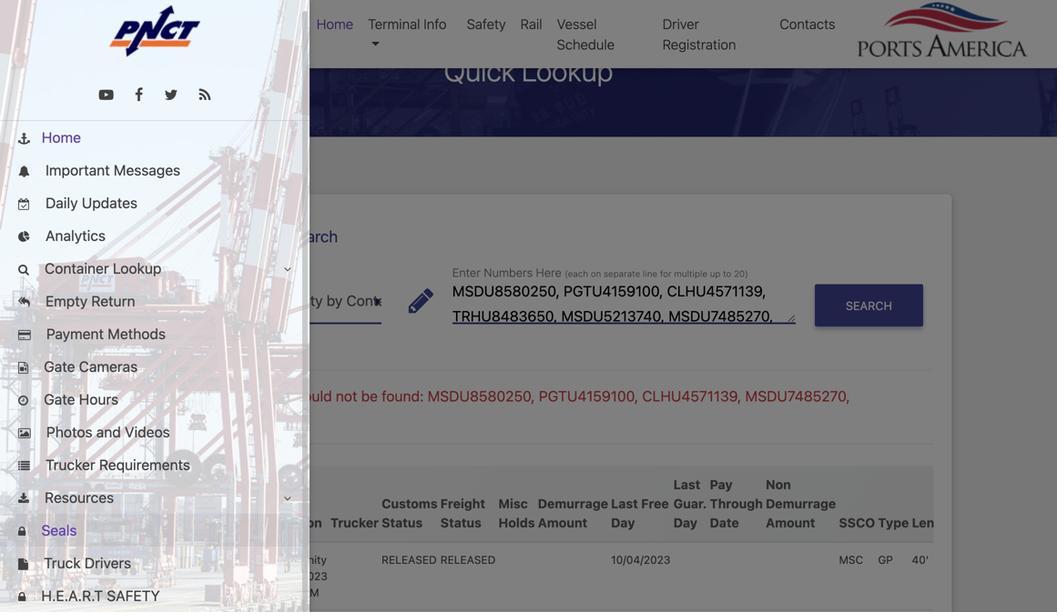 Task type: describe. For each thing, give the bounding box(es) containing it.
home link for safety link
[[309, 6, 361, 41]]

important messages link
[[0, 154, 310, 187]]

non
[[766, 477, 791, 492]]

payment methods link
[[0, 318, 310, 351]]

(each
[[565, 269, 588, 279]]

quick links link
[[18, 14, 97, 55]]

container for lookup
[[45, 260, 109, 277]]

no
[[209, 554, 223, 567]]

safety
[[107, 588, 160, 605]]

pgtu4159100,
[[539, 388, 638, 405]]

messages
[[114, 162, 180, 179]]

1 horizontal spatial quick lookup
[[444, 53, 613, 88]]

1 vertical spatial quick
[[444, 53, 515, 88]]

community
[[268, 554, 327, 567]]

list image
[[18, 461, 30, 473]]

driver registration
[[663, 16, 736, 52]]

1 amount from the left
[[538, 516, 587, 531]]

truck
[[44, 555, 81, 572]]

vessel schedule
[[557, 16, 615, 52]]

truck drivers
[[40, 555, 131, 572]]

2 horizontal spatial lookup
[[522, 53, 613, 88]]

guar.
[[673, 496, 707, 511]]

(each on separate line for multiple up to 20) text field
[[452, 279, 796, 324]]

truck drivers link
[[0, 547, 310, 580]]

contacts link
[[772, 6, 843, 41]]

2 day from the left
[[673, 516, 697, 531]]

0 horizontal spatial quick lookup
[[178, 164, 268, 181]]

(each on separate line for multiple up to 20)
[[565, 269, 748, 279]]

gate for gate hours
[[44, 391, 75, 408]]

and
[[96, 424, 121, 441]]

date
[[710, 516, 739, 531]]

click here for new search link
[[123, 227, 934, 246]]

links
[[58, 16, 90, 32]]

home link for daily updates link
[[0, 121, 310, 154]]

08:49
[[268, 587, 299, 599]]

1 demurrage from the left
[[538, 496, 608, 511]]

safety link
[[460, 6, 513, 41]]

empty return link
[[0, 285, 310, 318]]

0 horizontal spatial quick
[[18, 16, 54, 32]]

photo image
[[18, 428, 31, 440]]

driver
[[663, 16, 699, 32]]

h.e.a.r.t safety
[[38, 588, 160, 605]]

credit card image
[[18, 330, 31, 342]]

search
[[288, 227, 338, 246]]

▼
[[373, 297, 381, 309]]

cameras
[[79, 358, 138, 376]]

quick links
[[18, 16, 90, 32]]

calendar check o image
[[18, 199, 30, 211]]

important messages
[[42, 162, 180, 179]]

trucker requirements link
[[0, 449, 310, 482]]

seals
[[38, 522, 77, 539]]

here
[[192, 227, 224, 246]]

important
[[46, 162, 110, 179]]

misc holds demurrage amount last free day last guar. day pay through date non demurrage amount ssco type length
[[498, 477, 955, 531]]

type
[[878, 516, 909, 531]]

1 horizontal spatial home
[[120, 164, 159, 181]]

line
[[643, 269, 658, 279]]

hours
[[79, 391, 118, 408]]

return
[[91, 293, 135, 310]]

daily
[[46, 194, 78, 212]]

reply all image
[[18, 297, 30, 309]]

2 amount from the left
[[766, 516, 815, 531]]

freight
[[440, 496, 485, 511]]

available
[[209, 516, 265, 531]]

payment methods
[[43, 325, 166, 343]]

h.e.a.r.t
[[41, 588, 103, 605]]

to
[[723, 269, 731, 279]]

length
[[912, 516, 955, 531]]

msc
[[839, 554, 863, 567]]

file image
[[18, 559, 28, 571]]

videos
[[125, 424, 170, 441]]

clock o image
[[18, 396, 28, 407]]

gate cameras
[[40, 358, 138, 376]]

gp
[[878, 554, 893, 567]]

payment
[[46, 325, 104, 343]]

am
[[302, 587, 319, 599]]

1 released from the left
[[382, 554, 437, 567]]

not
[[336, 388, 357, 405]]

1 day from the left
[[611, 516, 635, 531]]

rail
[[520, 16, 542, 32]]

search image for click here for new search
[[131, 229, 146, 245]]

facebook image
[[135, 88, 143, 102]]

pay
[[710, 477, 733, 492]]

multiple
[[674, 269, 707, 279]]

registration
[[663, 36, 736, 52]]

the
[[131, 388, 156, 405]]

could
[[295, 388, 332, 405]]

search image for container lookup
[[18, 264, 29, 276]]

trucker requirements
[[42, 457, 190, 474]]

1 vertical spatial 10/04/2023
[[268, 570, 328, 583]]

schedule
[[557, 36, 615, 52]]



Task type: locate. For each thing, give the bounding box(es) containing it.
0 vertical spatial angle down image
[[284, 264, 291, 276]]

1 horizontal spatial container
[[125, 496, 187, 511]]

2 demurrage from the left
[[766, 496, 836, 511]]

container inside container lookup link
[[45, 260, 109, 277]]

released
[[382, 554, 437, 567], [440, 554, 496, 567]]

the following containers could not be found: msdu8580250, pgtu4159100, clhu4571139, msdu7485270, trhu7161496
[[131, 388, 850, 427]]

trucker
[[46, 457, 95, 474], [330, 516, 379, 531]]

1 vertical spatial last
[[611, 496, 638, 511]]

updates
[[82, 194, 137, 212]]

photos and videos link
[[0, 416, 310, 449]]

new
[[252, 227, 284, 246]]

container number
[[125, 496, 187, 531]]

angle down image
[[284, 264, 291, 276], [284, 493, 291, 505]]

1 horizontal spatial for
[[660, 269, 672, 279]]

on
[[591, 269, 601, 279]]

youtube play image
[[99, 88, 113, 102]]

status
[[382, 516, 423, 531], [440, 516, 481, 531]]

resources link
[[0, 482, 310, 514]]

1 horizontal spatial trucker
[[330, 516, 379, 531]]

clhu4571139,
[[642, 388, 741, 405]]

0 vertical spatial trucker
[[46, 457, 95, 474]]

container for number
[[125, 496, 187, 511]]

gate for gate cameras
[[44, 358, 75, 376]]

twitter image
[[164, 88, 178, 102]]

0 vertical spatial last
[[673, 477, 700, 492]]

trhu7161496
[[131, 410, 227, 427]]

analytics link
[[0, 219, 310, 252]]

click
[[153, 227, 188, 246]]

location
[[268, 516, 322, 531]]

0 horizontal spatial 10/04/2023
[[268, 570, 328, 583]]

last up guar.
[[673, 477, 700, 492]]

gate hours link
[[0, 383, 310, 416]]

1 horizontal spatial amount
[[766, 516, 815, 531]]

trucker down photos at the bottom left of page
[[46, 457, 95, 474]]

0 horizontal spatial released
[[382, 554, 437, 567]]

last
[[673, 477, 700, 492], [611, 496, 638, 511]]

contacts
[[780, 16, 835, 32]]

0 vertical spatial container
[[45, 260, 109, 277]]

demurrage
[[538, 496, 608, 511], [766, 496, 836, 511]]

lookup down the schedule
[[522, 53, 613, 88]]

0 vertical spatial gate
[[44, 358, 75, 376]]

demurrage right misc
[[538, 496, 608, 511]]

1 vertical spatial lookup
[[220, 164, 268, 181]]

0 horizontal spatial for
[[228, 227, 248, 246]]

seals link
[[0, 514, 310, 547]]

1 vertical spatial angle down image
[[284, 493, 291, 505]]

2 angle down image from the top
[[284, 493, 291, 505]]

1 gate from the top
[[44, 358, 75, 376]]

2 status from the left
[[440, 516, 481, 531]]

msdu7485270,
[[745, 388, 850, 405]]

be
[[361, 388, 378, 405]]

click here for new search
[[153, 227, 338, 246]]

released released
[[382, 554, 496, 567]]

0 vertical spatial search image
[[131, 229, 146, 245]]

1 vertical spatial quick lookup
[[178, 164, 268, 181]]

quick up daily updates link
[[178, 164, 216, 181]]

demurrage down the non
[[766, 496, 836, 511]]

ssco
[[839, 516, 875, 531]]

quick lookup down rail link
[[444, 53, 613, 88]]

amount down the non
[[766, 516, 815, 531]]

1 horizontal spatial last
[[673, 477, 700, 492]]

1 vertical spatial home
[[42, 129, 81, 146]]

up
[[710, 269, 721, 279]]

1 vertical spatial search image
[[18, 264, 29, 276]]

analytics
[[42, 227, 106, 244]]

msdu5213740 no
[[125, 554, 223, 567]]

20)
[[734, 269, 748, 279]]

0 horizontal spatial search image
[[18, 264, 29, 276]]

angle down image inside container lookup link
[[284, 264, 291, 276]]

safety
[[467, 16, 506, 32]]

0 vertical spatial 10/04/2023
[[611, 554, 670, 567]]

trucker inside available location trucker customs status freight status
[[330, 516, 379, 531]]

download image
[[18, 494, 29, 506]]

0 vertical spatial home
[[317, 16, 353, 32]]

empty return
[[42, 293, 135, 310]]

number
[[125, 516, 175, 531]]

0 vertical spatial home link
[[309, 6, 361, 41]]

1 vertical spatial container
[[125, 496, 187, 511]]

0 horizontal spatial day
[[611, 516, 635, 531]]

quick down safety
[[444, 53, 515, 88]]

1 vertical spatial trucker
[[330, 516, 379, 531]]

1 horizontal spatial day
[[673, 516, 697, 531]]

1 vertical spatial for
[[660, 269, 672, 279]]

search image
[[131, 229, 146, 245], [18, 264, 29, 276]]

0 vertical spatial quick
[[18, 16, 54, 32]]

1 horizontal spatial quick
[[178, 164, 216, 181]]

lock image
[[18, 527, 26, 538]]

through
[[710, 496, 763, 511]]

container lookup
[[41, 260, 161, 277]]

containers
[[222, 388, 292, 405]]

rss image
[[199, 88, 211, 102]]

search image left click
[[131, 229, 146, 245]]

2 released from the left
[[440, 554, 496, 567]]

10/04/2023 down free
[[611, 554, 670, 567]]

angle down image for container lookup
[[284, 264, 291, 276]]

resources
[[41, 489, 114, 507]]

daily updates link
[[0, 187, 310, 219]]

2 vertical spatial home
[[120, 164, 159, 181]]

gate cameras link
[[0, 351, 310, 383]]

1 horizontal spatial released
[[440, 554, 496, 567]]

daily updates
[[42, 194, 137, 212]]

lookup up click here for new search
[[220, 164, 268, 181]]

1 horizontal spatial 10/04/2023
[[611, 554, 670, 567]]

gate hours
[[40, 391, 118, 408]]

separate
[[604, 269, 640, 279]]

0 horizontal spatial status
[[382, 516, 423, 531]]

1 horizontal spatial lookup
[[220, 164, 268, 181]]

2 vertical spatial lookup
[[113, 260, 161, 277]]

1 horizontal spatial search image
[[131, 229, 146, 245]]

for right 'line' on the top of the page
[[660, 269, 672, 279]]

requirements
[[99, 457, 190, 474]]

container down the "analytics"
[[45, 260, 109, 277]]

last left free
[[611, 496, 638, 511]]

angle down image down new
[[284, 264, 291, 276]]

bell image
[[18, 166, 30, 178]]

0 horizontal spatial lookup
[[113, 260, 161, 277]]

customs
[[382, 496, 438, 511]]

2 gate from the top
[[44, 391, 75, 408]]

0 vertical spatial quick lookup
[[444, 53, 613, 88]]

free
[[641, 496, 669, 511]]

1 horizontal spatial status
[[440, 516, 481, 531]]

day
[[611, 516, 635, 531], [673, 516, 697, 531]]

0 horizontal spatial demurrage
[[538, 496, 608, 511]]

drivers
[[85, 555, 131, 572]]

search image inside container lookup link
[[18, 264, 29, 276]]

lookup
[[522, 53, 613, 88], [220, 164, 268, 181], [113, 260, 161, 277]]

2 vertical spatial home link
[[120, 164, 159, 181]]

released down customs
[[382, 554, 437, 567]]

angle down image up location
[[284, 493, 291, 505]]

40'
[[912, 554, 929, 567]]

status down freight on the bottom of the page
[[440, 516, 481, 531]]

0 vertical spatial lookup
[[522, 53, 613, 88]]

following
[[160, 388, 219, 405]]

1 horizontal spatial demurrage
[[766, 496, 836, 511]]

search image down pie chart 'image'
[[18, 264, 29, 276]]

1 vertical spatial home link
[[0, 121, 310, 154]]

holds
[[498, 516, 535, 531]]

photos
[[46, 424, 92, 441]]

home link
[[309, 6, 361, 41], [0, 121, 310, 154], [120, 164, 159, 181]]

2 horizontal spatial home
[[317, 16, 353, 32]]

for right "here"
[[228, 227, 248, 246]]

2 vertical spatial quick
[[178, 164, 216, 181]]

msdu8580250,
[[428, 388, 535, 405]]

driver registration link
[[655, 6, 772, 62]]

file movie o image
[[18, 363, 28, 374]]

None text field
[[185, 279, 381, 324]]

quick lookup
[[444, 53, 613, 88], [178, 164, 268, 181]]

1 angle down image from the top
[[284, 264, 291, 276]]

1 vertical spatial gate
[[44, 391, 75, 408]]

anchor image
[[18, 133, 30, 145]]

2 horizontal spatial quick
[[444, 53, 515, 88]]

quick
[[18, 16, 54, 32], [444, 53, 515, 88], [178, 164, 216, 181]]

gate up photos at the bottom left of page
[[44, 391, 75, 408]]

0 vertical spatial for
[[228, 227, 248, 246]]

photos and videos
[[43, 424, 170, 441]]

lock image
[[18, 592, 26, 604]]

1 status from the left
[[382, 516, 423, 531]]

container up number
[[125, 496, 187, 511]]

0 horizontal spatial home
[[42, 129, 81, 146]]

status down customs
[[382, 516, 423, 531]]

amount right holds
[[538, 516, 587, 531]]

10/04/2023 down community
[[268, 570, 328, 583]]

empty
[[46, 293, 88, 310]]

trucker right location
[[330, 516, 379, 531]]

quick left links
[[18, 16, 54, 32]]

gate down payment
[[44, 358, 75, 376]]

pie chart image
[[18, 232, 30, 243]]

found:
[[382, 388, 424, 405]]

quick lookup up "here"
[[178, 164, 268, 181]]

0 horizontal spatial amount
[[538, 516, 587, 531]]

angle down image inside resources link
[[284, 493, 291, 505]]

misc
[[498, 496, 528, 511]]

0 horizontal spatial last
[[611, 496, 638, 511]]

vessel schedule link
[[550, 6, 655, 62]]

rail link
[[513, 6, 550, 41]]

lookup up empty return link
[[113, 260, 161, 277]]

released down freight on the bottom of the page
[[440, 554, 496, 567]]

0 horizontal spatial trucker
[[46, 457, 95, 474]]

msdu5213740
[[125, 554, 202, 567]]

angle down image for resources
[[284, 493, 291, 505]]

0 horizontal spatial container
[[45, 260, 109, 277]]

methods
[[108, 325, 166, 343]]



Task type: vqa. For each thing, say whether or not it's contained in the screenshot.
"H.E.A.R.T"
yes



